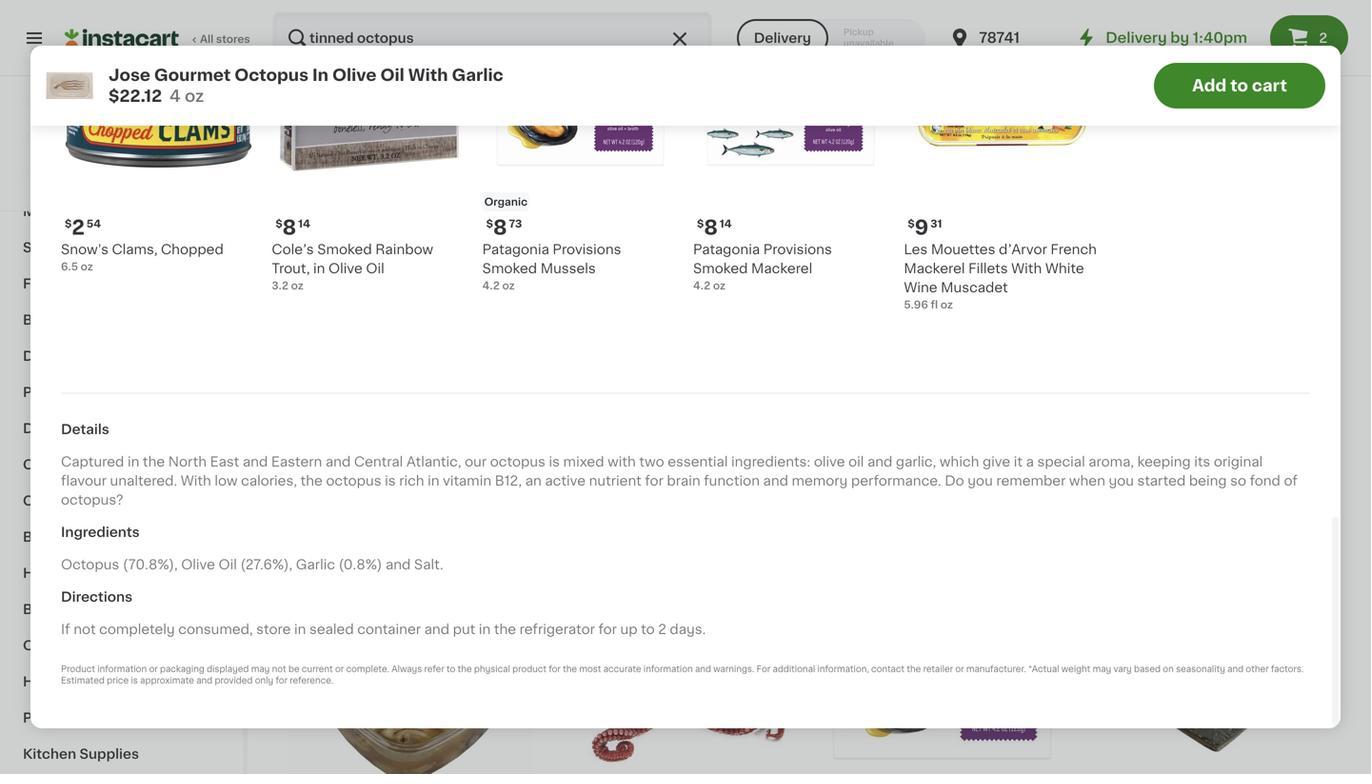 Task type: locate. For each thing, give the bounding box(es) containing it.
market inside central market small octopus previously frozen
[[338, 480, 385, 493]]

product group containing 11
[[286, 194, 536, 515]]

product
[[513, 665, 547, 674]]

1 vertical spatial add
[[493, 211, 521, 224]]

1 horizontal spatial 8
[[493, 218, 507, 238]]

8 up cole's
[[283, 218, 296, 238]]

with inside captured in the north east and eastern and central atlantic, our octopus is mixed with two essential ingredients: olive oil and garlic, which give it a special aroma, keeping its original flavour unaltered. with low calories, the octopus is rich in vitamin b12, an active nutrient for brain function and memory performance. do you remember when you started being so fond of octopus?
[[181, 475, 211, 488]]

8 up patagonia provisions smoked mackerel 4.2 oz
[[704, 218, 718, 238]]

jose gourmet octopus in olive oil with garlic
[[552, 480, 784, 512]]

1 horizontal spatial provisions
[[764, 243, 832, 256]]

add for add
[[493, 211, 521, 224]]

0 horizontal spatial delivery
[[754, 31, 812, 45]]

0 horizontal spatial 2
[[72, 218, 85, 238]]

sauces
[[125, 458, 176, 472]]

1 horizontal spatial mackerel
[[904, 262, 965, 275]]

central market
[[70, 142, 173, 155]]

if
[[61, 623, 70, 636]]

in right put
[[479, 623, 491, 636]]

1 horizontal spatial is
[[385, 475, 396, 488]]

frozen down small
[[358, 499, 403, 512]]

$26.78 per pound element
[[1083, 452, 1334, 477]]

with inside jose gourmet octopus in olive oil with garlic $22.12 4 oz
[[408, 67, 448, 83]]

1 horizontal spatial central
[[286, 480, 335, 493]]

central inside central market small octopus previously frozen
[[286, 480, 335, 493]]

oz inside cole's smoked rainbow trout, in olive oil 3.2 oz
[[291, 280, 304, 291]]

0 horizontal spatial to
[[447, 665, 456, 674]]

with inside jose gourmet octopus in olive oil with garlic
[[552, 499, 582, 512]]

is right "price"
[[131, 677, 138, 686]]

with down d'arvor
[[1012, 262, 1042, 275]]

when
[[1070, 475, 1106, 488]]

1 vertical spatial central
[[354, 455, 403, 469]]

0 horizontal spatial is
[[131, 677, 138, 686]]

0 vertical spatial 2
[[1320, 31, 1328, 45]]

2 /lb from the left
[[1143, 453, 1164, 469]]

1 vertical spatial 2
[[72, 218, 85, 238]]

& down unaltered.
[[129, 494, 140, 508]]

0 horizontal spatial gourmet
[[154, 67, 231, 83]]

smoked for wildfish cannery smoked octopus
[[935, 480, 990, 493]]

all stores link
[[65, 11, 251, 65]]

2 $ 8 14 from the left
[[276, 218, 310, 238]]

gourmet up 4
[[154, 67, 231, 83]]

0 horizontal spatial mackerel
[[752, 262, 813, 275]]

for left "tinned
[[370, 142, 400, 162]]

1 14 from the left
[[720, 218, 732, 229]]

provisions for mussels
[[553, 243, 622, 256]]

jose up the $22.12
[[109, 67, 150, 83]]

captured
[[61, 455, 124, 469]]

14 up cole's
[[298, 218, 310, 229]]

$ for snow's clams, chopped
[[65, 218, 72, 229]]

11
[[297, 455, 314, 475]]

2 vertical spatial 2
[[658, 623, 667, 636]]

1 vertical spatial octopus
[[326, 475, 382, 488]]

central for central market small octopus previously frozen
[[286, 480, 335, 493]]

eastern
[[271, 455, 322, 469]]

8
[[704, 218, 718, 238], [283, 218, 296, 238], [493, 218, 507, 238]]

provisions
[[764, 243, 832, 256], [553, 243, 622, 256]]

all
[[200, 34, 214, 44]]

$ inside $ 2 54
[[65, 218, 72, 229]]

smoked for patagonia provisions smoked mussels 4.2 oz
[[483, 262, 537, 275]]

do
[[945, 475, 965, 488]]

in inside cole's smoked rainbow trout, in olive oil 3.2 oz
[[313, 262, 325, 275]]

2 vertical spatial central
[[286, 480, 335, 493]]

garlic inside jose gourmet octopus in olive oil with garlic $22.12 4 oz
[[452, 67, 504, 83]]

jose for jose gourmet octopus in olive oil with garlic $22.12 4 oz
[[109, 67, 150, 83]]

not left the be
[[272, 665, 286, 674]]

garlic for jose gourmet octopus in olive oil with garlic
[[586, 499, 625, 512]]

jose inside jose gourmet octopus in olive oil with garlic $22.12 4 oz
[[109, 67, 150, 83]]

deli link
[[11, 338, 231, 374]]

gourmet down "with"
[[588, 480, 647, 493]]

oil down rainbow
[[366, 262, 385, 275]]

most
[[580, 665, 602, 674]]

product group containing 22
[[552, 194, 802, 531]]

and left other
[[1228, 665, 1244, 674]]

1 horizontal spatial garlic
[[452, 67, 504, 83]]

for inside captured in the north east and eastern and central atlantic, our octopus is mixed with two essential ingredients: olive oil and garlic, which give it a special aroma, keeping its original flavour unaltered. with low calories, the octopus is rich in vitamin b12, an active nutrient for brain function and memory performance. do you remember when you started being so fond of octopus?
[[645, 475, 664, 488]]

2 provisions from the left
[[553, 243, 622, 256]]

0 horizontal spatial add
[[493, 211, 521, 224]]

for down two at bottom left
[[645, 475, 664, 488]]

$ 8 14 for patagonia
[[697, 218, 732, 238]]

our
[[465, 455, 487, 469]]

so
[[1231, 475, 1247, 488]]

$ 8 14 for cole's
[[276, 218, 310, 238]]

2 horizontal spatial or
[[956, 665, 965, 674]]

product
[[61, 665, 95, 674]]

0 vertical spatial gourmet
[[154, 67, 231, 83]]

$ 8 14 up cole's
[[276, 218, 310, 238]]

garlic inside jose gourmet octopus in olive oil with garlic
[[586, 499, 625, 512]]

1 horizontal spatial patagonia
[[693, 243, 760, 256]]

baking essentials
[[23, 603, 144, 616]]

1 vertical spatial to
[[641, 623, 655, 636]]

1 vertical spatial not
[[272, 665, 286, 674]]

central up central market small octopus previously frozen
[[354, 455, 403, 469]]

french
[[1051, 243, 1097, 256]]

$ inside the $ 8 73
[[486, 218, 493, 229]]

east
[[210, 455, 239, 469]]

4.2 inside patagonia provisions smoked mackerel 4.2 oz
[[693, 280, 711, 291]]

with for les mouettes d'arvor french mackerel fillets with white wine muscadet 5.96 fl oz
[[1012, 262, 1042, 275]]

brain
[[667, 475, 701, 488]]

care down product
[[72, 675, 105, 689]]

2 product group from the left
[[552, 194, 802, 531]]

with for jose gourmet octopus in olive oil with garlic $22.12 4 oz
[[408, 67, 448, 83]]

garlic left (0.8%)
[[296, 558, 335, 572]]

& down $ 2 54
[[76, 241, 87, 254]]

/lb for 11
[[338, 453, 359, 469]]

garlic down nutrient
[[586, 499, 625, 512]]

$ 11 64
[[290, 455, 331, 475]]

octopus down 'stores'
[[235, 67, 309, 83]]

$ left 31
[[908, 218, 915, 229]]

$ 22 12
[[555, 455, 602, 475]]

0 vertical spatial to
[[1231, 78, 1249, 94]]

$ inside '$ 11 64'
[[290, 456, 297, 466]]

in inside jose gourmet octopus in olive oil with garlic
[[713, 480, 725, 493]]

8 for patagonia provisions smoked mussels
[[493, 218, 507, 238]]

and
[[243, 455, 268, 469], [326, 455, 351, 469], [868, 455, 893, 469], [764, 475, 789, 488], [386, 558, 411, 572], [425, 623, 450, 636], [695, 665, 712, 674], [1228, 665, 1244, 674], [196, 677, 213, 686]]

/lb up started
[[1143, 453, 1164, 469]]

you down 78
[[1109, 475, 1135, 488]]

0 vertical spatial octopus
[[490, 455, 546, 469]]

market left small
[[338, 480, 385, 493]]

gourmet
[[154, 67, 231, 83], [588, 480, 647, 493]]

2 inside item carousel region
[[72, 218, 85, 238]]

1 vertical spatial goods
[[80, 494, 126, 508]]

cannery
[[874, 480, 932, 493]]

central inside the central market link
[[70, 142, 121, 155]]

octopus up b12,
[[490, 455, 546, 469]]

1 information from the left
[[97, 665, 147, 674]]

$ inside $ 26 78
[[1087, 456, 1094, 466]]

4.2 for patagonia provisions smoked mussels
[[483, 280, 500, 291]]

2 horizontal spatial garlic
[[586, 499, 625, 512]]

or up approximate
[[149, 665, 158, 674]]

and right "oil"
[[868, 455, 893, 469]]

in down atlantic,
[[428, 475, 440, 488]]

delivery
[[1106, 31, 1168, 45], [754, 31, 812, 45]]

0 vertical spatial garlic
[[452, 67, 504, 83]]

octopus up directions in the bottom left of the page
[[61, 558, 119, 572]]

details
[[61, 423, 109, 436]]

care for personal care
[[86, 712, 119, 725]]

1 horizontal spatial or
[[335, 665, 344, 674]]

d'arvor
[[999, 243, 1048, 256]]

dairy & eggs link
[[11, 121, 231, 157]]

gourmet inside jose gourmet octopus in olive oil with garlic $22.12 4 oz
[[154, 67, 231, 83]]

8 left 73
[[493, 218, 507, 238]]

or
[[149, 665, 158, 674], [335, 665, 344, 674], [956, 665, 965, 674]]

0 vertical spatial jose
[[109, 67, 150, 83]]

store
[[256, 623, 291, 636]]

market up policy
[[124, 142, 173, 155]]

central market logo image
[[103, 99, 140, 135]]

put
[[453, 623, 476, 636]]

up
[[621, 623, 638, 636]]

/lb inside $26.78 per pound element
[[1143, 453, 1164, 469]]

not inside product information or packaging displayed may not be current or complete. always refer to the physical product for the most accurate information and warnings. for additional information, contact the retailer or manufacturer. *actual weight may vary based on seasonality and other factors. estimated price is approximate and provided only for reference.
[[272, 665, 286, 674]]

not up vinegars, on the left bottom
[[74, 623, 96, 636]]

14 for cole's
[[298, 218, 310, 229]]

or right the 'retailer'
[[956, 665, 965, 674]]

muscadet
[[941, 281, 1009, 294]]

in inside jose gourmet octopus in olive oil with garlic $22.12 4 oz
[[312, 67, 329, 83]]

1 patagonia from the left
[[693, 243, 760, 256]]

to right up
[[641, 623, 655, 636]]

product group
[[286, 194, 536, 515], [552, 194, 802, 531]]

may up the only
[[251, 665, 270, 674]]

1 product group from the left
[[286, 194, 536, 515]]

snacks & candy
[[23, 241, 136, 254]]

to inside button
[[1231, 78, 1249, 94]]

0 horizontal spatial frozen
[[23, 277, 69, 291]]

oz inside snow's clams, chopped 6.5 oz
[[81, 261, 93, 272]]

$ left 64
[[290, 456, 297, 466]]

0 horizontal spatial product group
[[286, 194, 536, 515]]

1 horizontal spatial market
[[338, 480, 385, 493]]

jose down 22
[[552, 480, 584, 493]]

chopped
[[161, 243, 224, 256]]

oz inside patagonia provisions smoked mussels 4.2 oz
[[503, 280, 515, 291]]

gourmet inside jose gourmet octopus in olive oil with garlic
[[588, 480, 647, 493]]

$ down meat & seafood
[[65, 218, 72, 229]]

2 4.2 from the left
[[483, 280, 500, 291]]

2 vertical spatial to
[[447, 665, 456, 674]]

you down "give"
[[968, 475, 993, 488]]

1 you from the left
[[968, 475, 993, 488]]

0 horizontal spatial 14
[[298, 218, 310, 229]]

2 patagonia from the left
[[483, 243, 550, 256]]

patagonia for mussels
[[483, 243, 550, 256]]

which
[[940, 455, 980, 469]]

1 horizontal spatial in
[[713, 480, 725, 493]]

olive inside jose gourmet octopus in olive oil with garlic $22.12 4 oz
[[332, 67, 377, 83]]

market inside the central market link
[[124, 142, 173, 155]]

olive right trout,
[[329, 262, 363, 275]]

0 vertical spatial goods
[[51, 422, 97, 435]]

for
[[370, 142, 400, 162], [645, 475, 664, 488], [599, 623, 617, 636], [549, 665, 561, 674], [276, 677, 288, 686]]

patagonia inside patagonia provisions smoked mackerel 4.2 oz
[[693, 243, 760, 256]]

jose gourmet octopus in olive oil with garlic $22.12 4 oz
[[109, 67, 504, 104]]

1 vertical spatial gourmet
[[588, 480, 647, 493]]

1 horizontal spatial jose
[[552, 480, 584, 493]]

add down 1:40pm
[[1193, 78, 1227, 94]]

1 8 from the left
[[704, 218, 718, 238]]

wildfish cannery smoked octopus
[[817, 480, 1051, 493]]

0 vertical spatial market
[[124, 142, 173, 155]]

mouettes
[[931, 243, 996, 256]]

0 horizontal spatial you
[[968, 475, 993, 488]]

0 horizontal spatial $ 8 14
[[276, 218, 310, 238]]

0 vertical spatial add
[[1193, 78, 1227, 94]]

$ inside $ 9 31
[[908, 218, 915, 229]]

0 horizontal spatial may
[[251, 665, 270, 674]]

a
[[1027, 455, 1034, 469]]

$ inside $ 22 12
[[555, 456, 562, 466]]

vinegars,
[[57, 639, 121, 653]]

prepared foods link
[[11, 374, 231, 411]]

1 $ 8 14 from the left
[[697, 218, 732, 238]]

provisions for mackerel
[[764, 243, 832, 256]]

1 horizontal spatial information
[[644, 665, 693, 674]]

1 vertical spatial market
[[338, 480, 385, 493]]

$ up active
[[555, 456, 562, 466]]

oil up results for "tinned octopus"
[[381, 67, 405, 83]]

add to cart button
[[1155, 63, 1326, 109]]

1 vertical spatial in
[[713, 480, 725, 493]]

patagonia inside patagonia provisions smoked mussels 4.2 oz
[[483, 243, 550, 256]]

octopus?
[[61, 494, 123, 507]]

$ up when at the bottom
[[1087, 456, 1094, 466]]

delivery inside button
[[754, 31, 812, 45]]

smoked inside patagonia provisions smoked mussels 4.2 oz
[[483, 262, 537, 275]]

seasonality
[[1177, 665, 1226, 674]]

octopus inside jose gourmet octopus in olive oil with garlic $22.12 4 oz
[[235, 67, 309, 83]]

0 horizontal spatial jose
[[109, 67, 150, 83]]

provisions inside patagonia provisions smoked mussels 4.2 oz
[[553, 243, 622, 256]]

octopus inside central market small octopus previously frozen
[[428, 480, 486, 493]]

is left 22
[[549, 455, 560, 469]]

central
[[70, 142, 121, 155], [354, 455, 403, 469], [286, 480, 335, 493]]

2 horizontal spatial to
[[1231, 78, 1249, 94]]

1 vertical spatial jose
[[552, 480, 584, 493]]

/lb right 64
[[338, 453, 359, 469]]

0 vertical spatial central
[[70, 142, 121, 155]]

oil down ingredients: at the bottom right
[[766, 480, 784, 493]]

view pricing policy
[[65, 164, 167, 175]]

1 4.2 from the left
[[693, 280, 711, 291]]

central up pricing
[[70, 142, 121, 155]]

1 horizontal spatial may
[[1093, 665, 1112, 674]]

4.2 for patagonia provisions smoked mackerel
[[693, 280, 711, 291]]

$ up memory
[[821, 456, 828, 466]]

its
[[1195, 455, 1211, 469]]

2 14 from the left
[[298, 218, 310, 229]]

0 horizontal spatial information
[[97, 665, 147, 674]]

in right trout,
[[313, 262, 325, 275]]

in up the results
[[312, 67, 329, 83]]

jose inside jose gourmet octopus in olive oil with garlic
[[552, 480, 584, 493]]

2 horizontal spatial 2
[[1320, 31, 1328, 45]]

may left "vary"
[[1093, 665, 1112, 674]]

in for jose gourmet octopus in olive oil with garlic $22.12 4 oz
[[312, 67, 329, 83]]

wildfish
[[817, 480, 871, 493]]

view pricing policy link
[[65, 162, 178, 177]]

1 horizontal spatial add
[[1193, 78, 1227, 94]]

2 horizontal spatial central
[[354, 455, 403, 469]]

0 horizontal spatial /lb
[[338, 453, 359, 469]]

$ up patagonia provisions smoked mackerel 4.2 oz
[[697, 218, 704, 229]]

1 horizontal spatial gourmet
[[588, 480, 647, 493]]

with up results for "tinned octopus"
[[408, 67, 448, 83]]

provisions inside patagonia provisions smoked mackerel 4.2 oz
[[764, 243, 832, 256]]

cooked
[[1083, 480, 1136, 493]]

1 vertical spatial frozen
[[358, 499, 403, 512]]

1 horizontal spatial you
[[1109, 475, 1135, 488]]

14 for patagonia
[[720, 218, 732, 229]]

and left put
[[425, 623, 450, 636]]

2 vertical spatial is
[[131, 677, 138, 686]]

1 horizontal spatial frozen
[[358, 499, 403, 512]]

with down north
[[181, 475, 211, 488]]

$ 2 54
[[65, 218, 101, 238]]

additional
[[773, 665, 816, 674]]

0 horizontal spatial provisions
[[553, 243, 622, 256]]

and up calories,
[[243, 455, 268, 469]]

0 horizontal spatial 4.2
[[483, 280, 500, 291]]

or right "current"
[[335, 665, 344, 674]]

1 mackerel from the left
[[752, 262, 813, 275]]

2 mackerel from the left
[[904, 262, 965, 275]]

olive right (70.8%),
[[181, 558, 215, 572]]

dry
[[23, 422, 48, 435]]

information up "price"
[[97, 665, 147, 674]]

1 horizontal spatial 4.2
[[693, 280, 711, 291]]

canned
[[23, 494, 77, 508]]

service type group
[[737, 19, 926, 57]]

be
[[289, 665, 300, 674]]

octopus down our
[[428, 480, 486, 493]]

oz inside patagonia provisions smoked mackerel 4.2 oz
[[713, 280, 726, 291]]

1 vertical spatial is
[[385, 475, 396, 488]]

the down 64
[[301, 475, 323, 488]]

14 up patagonia provisions smoked mackerel 4.2 oz
[[720, 218, 732, 229]]

2 information from the left
[[644, 665, 693, 674]]

$ inside '$ 23 20'
[[821, 456, 828, 466]]

market
[[124, 142, 173, 155], [338, 480, 385, 493]]

central up previously
[[286, 480, 335, 493]]

0 horizontal spatial garlic
[[296, 558, 335, 572]]

None search field
[[272, 11, 712, 65]]

0 horizontal spatial patagonia
[[483, 243, 550, 256]]

octopus
[[235, 67, 309, 83], [428, 480, 486, 493], [651, 480, 709, 493], [993, 480, 1051, 493], [1240, 480, 1299, 493], [61, 558, 119, 572]]

0 horizontal spatial or
[[149, 665, 158, 674]]

kitchen
[[23, 748, 76, 761]]

cole's smoked rainbow trout, in olive oil 3.2 oz
[[272, 243, 434, 291]]

1 may from the left
[[251, 665, 270, 674]]

1 /lb from the left
[[338, 453, 359, 469]]

in up unaltered.
[[128, 455, 139, 469]]

0 horizontal spatial octopus
[[326, 475, 382, 488]]

1 horizontal spatial product group
[[552, 194, 802, 531]]

frozen down 6.5
[[23, 277, 69, 291]]

the left the 'retailer'
[[907, 665, 921, 674]]

for right the only
[[276, 677, 288, 686]]

1 horizontal spatial 14
[[720, 218, 732, 229]]

0 vertical spatial in
[[312, 67, 329, 83]]

$ left 73
[[486, 218, 493, 229]]

0 horizontal spatial in
[[312, 67, 329, 83]]

to right refer
[[447, 665, 456, 674]]

eggs
[[78, 132, 112, 146]]

1 horizontal spatial delivery
[[1106, 31, 1168, 45]]

with inside les mouettes d'arvor french mackerel fillets with white wine muscadet 5.96 fl oz
[[1012, 262, 1042, 275]]

goods for canned
[[80, 494, 126, 508]]

personal care link
[[11, 700, 231, 736]]

1 horizontal spatial not
[[272, 665, 286, 674]]

78
[[1122, 456, 1136, 466]]

health
[[23, 675, 69, 689]]

3 8 from the left
[[493, 218, 507, 238]]

0 vertical spatial not
[[74, 623, 96, 636]]

0 horizontal spatial central
[[70, 142, 121, 155]]

1 provisions from the left
[[764, 243, 832, 256]]

if not completely consumed, store in sealed container and put in the refrigerator for up to 2 days.
[[61, 623, 706, 636]]

always
[[392, 665, 422, 674]]

2 8 from the left
[[283, 218, 296, 238]]

with
[[408, 67, 448, 83], [1012, 262, 1042, 275], [181, 475, 211, 488], [552, 499, 582, 512]]

8 for cole's smoked rainbow trout, in olive oil
[[283, 218, 296, 238]]

care up supplies on the left bottom of the page
[[86, 712, 119, 725]]

oil left (27.6%),
[[219, 558, 237, 572]]

$ up cole's
[[276, 218, 283, 229]]

/lb inside $11.64 per pound element
[[338, 453, 359, 469]]

olive up the results
[[332, 67, 377, 83]]

$ 8 14 up patagonia provisions smoked mackerel 4.2 oz
[[697, 218, 732, 238]]

container
[[357, 623, 421, 636]]

1 horizontal spatial $ 8 14
[[697, 218, 732, 238]]

& up unaltered.
[[111, 458, 122, 472]]

in down essential
[[713, 480, 725, 493]]

2 horizontal spatial is
[[549, 455, 560, 469]]

based
[[1135, 665, 1161, 674]]

1 vertical spatial garlic
[[586, 499, 625, 512]]

1 horizontal spatial to
[[641, 623, 655, 636]]

for
[[757, 665, 771, 674]]

add down organic
[[493, 211, 521, 224]]

octopus down 64
[[326, 475, 382, 488]]

smoked inside patagonia provisions smoked mackerel 4.2 oz
[[693, 262, 748, 275]]

pasta
[[115, 422, 153, 435]]

delivery for delivery
[[754, 31, 812, 45]]

0 vertical spatial is
[[549, 455, 560, 469]]

frozen inside central market small octopus previously frozen
[[358, 499, 403, 512]]

& down completely
[[124, 639, 135, 653]]

2 horizontal spatial 8
[[704, 218, 718, 238]]

to left the cart
[[1231, 78, 1249, 94]]

octopus down original
[[1240, 480, 1299, 493]]

(27.6%),
[[240, 558, 293, 572]]

0 horizontal spatial market
[[124, 142, 173, 155]]

goods down prepared foods
[[51, 422, 97, 435]]

and left warnings.
[[695, 665, 712, 674]]

4.2 inside patagonia provisions smoked mussels 4.2 oz
[[483, 280, 500, 291]]

0 horizontal spatial 8
[[283, 218, 296, 238]]

personal care
[[23, 712, 119, 725]]

1 horizontal spatial /lb
[[1143, 453, 1164, 469]]

retailer
[[924, 665, 954, 674]]

the
[[143, 455, 165, 469], [301, 475, 323, 488], [494, 623, 516, 636], [458, 665, 472, 674], [563, 665, 577, 674], [907, 665, 921, 674]]

goods down flavour
[[80, 494, 126, 508]]

0 vertical spatial care
[[72, 675, 105, 689]]

accurate
[[604, 665, 642, 674]]

1 vertical spatial care
[[86, 712, 119, 725]]



Task type: describe. For each thing, give the bounding box(es) containing it.
refrigerator
[[520, 623, 595, 636]]

delivery for delivery by 1:40pm
[[1106, 31, 1168, 45]]

the left most
[[563, 665, 577, 674]]

prepared foods
[[23, 386, 132, 399]]

$22.12
[[109, 88, 162, 104]]

refer
[[424, 665, 445, 674]]

garlic for jose gourmet octopus in olive oil with garlic $22.12 4 oz
[[452, 67, 504, 83]]

health care
[[23, 675, 105, 689]]

instacart logo image
[[65, 27, 179, 50]]

mackerel inside les mouettes d'arvor french mackerel fillets with white wine muscadet 5.96 fl oz
[[904, 262, 965, 275]]

"tinned
[[405, 142, 483, 162]]

mackerel inside patagonia provisions smoked mackerel 4.2 oz
[[752, 262, 813, 275]]

cart
[[1253, 78, 1288, 94]]

with for jose gourmet octopus in olive oil with garlic
[[552, 499, 582, 512]]

2 may from the left
[[1093, 665, 1112, 674]]

$ for les mouettes d'arvor french mackerel fillets with white wine muscadet
[[908, 218, 915, 229]]

north
[[168, 455, 207, 469]]

23
[[828, 455, 854, 475]]

care for health care
[[72, 675, 105, 689]]

4
[[170, 88, 181, 104]]

the up unaltered.
[[143, 455, 165, 469]]

& right meat
[[61, 205, 73, 218]]

kitchen supplies
[[23, 748, 139, 761]]

$ 26 78
[[1087, 455, 1136, 475]]

oz inside les mouettes d'arvor french mackerel fillets with white wine muscadet 5.96 fl oz
[[941, 299, 953, 310]]

to inside product information or packaging displayed may not be current or complete. always refer to the physical product for the most accurate information and warnings. for additional information, contact the retailer or manufacturer. *actual weight may vary based on seasonality and other factors. estimated price is approximate and provided only for reference.
[[447, 665, 456, 674]]

captured in the north east and eastern and central atlantic, our octopus is mixed with two essential ingredients: olive oil and garlic, which give it a special aroma, keeping its original flavour unaltered. with low calories, the octopus is rich in vitamin b12, an active nutrient for brain function and memory performance. do you remember when you started being so fond of octopus?
[[61, 455, 1298, 507]]

delivery by 1:40pm link
[[1076, 27, 1248, 50]]

gourmet for jose gourmet octopus in olive oil with garlic $22.12 4 oz
[[154, 67, 231, 83]]

manufacturer.
[[967, 665, 1027, 674]]

$ for jose gourmet octopus in olive oil with garlic
[[555, 456, 562, 466]]

in right store at the bottom left
[[294, 623, 306, 636]]

recipes
[[23, 60, 79, 73]]

health care link
[[11, 664, 231, 700]]

rainbow
[[376, 243, 434, 256]]

gourmet for jose gourmet octopus in olive oil with garlic
[[588, 480, 647, 493]]

mediterranean
[[1139, 480, 1237, 493]]

seafood
[[76, 205, 133, 218]]

the right put
[[494, 623, 516, 636]]

stores
[[216, 34, 250, 44]]

and right 11
[[326, 455, 351, 469]]

of
[[1285, 475, 1298, 488]]

0 horizontal spatial not
[[74, 623, 96, 636]]

wine
[[904, 281, 938, 294]]

b12,
[[495, 475, 522, 488]]

$ for wildfish cannery smoked octopus
[[821, 456, 828, 466]]

and down packaging
[[196, 677, 213, 686]]

on
[[1163, 665, 1174, 674]]

$ for patagonia provisions smoked mackerel
[[697, 218, 704, 229]]

central for central market
[[70, 142, 121, 155]]

active
[[545, 475, 586, 488]]

6.5
[[61, 261, 78, 272]]

is inside product information or packaging displayed may not be current or complete. always refer to the physical product for the most accurate information and warnings. for additional information, contact the retailer or manufacturer. *actual weight may vary based on seasonality and other factors. estimated price is approximate and provided only for reference.
[[131, 677, 138, 686]]

oils, vinegars, & spices link
[[11, 628, 231, 664]]

$ for patagonia provisions smoked mussels
[[486, 218, 493, 229]]

add button
[[457, 200, 531, 234]]

unaltered.
[[110, 475, 177, 488]]

nutrient
[[589, 475, 642, 488]]

essentials
[[73, 603, 144, 616]]

low
[[215, 475, 238, 488]]

meat & seafood link
[[11, 193, 231, 230]]

jose for jose gourmet octopus in olive oil with garlic
[[552, 480, 584, 493]]

and down ingredients: at the bottom right
[[764, 475, 789, 488]]

/lb for 26
[[1143, 453, 1164, 469]]

baking essentials link
[[11, 592, 231, 628]]

1 horizontal spatial 2
[[658, 623, 667, 636]]

8 for patagonia provisions smoked mackerel
[[704, 218, 718, 238]]

2 you from the left
[[1109, 475, 1135, 488]]

item carousel region
[[34, 4, 1311, 347]]

canned goods & soups link
[[11, 483, 231, 519]]

weight
[[1062, 665, 1091, 674]]

0 vertical spatial frozen
[[23, 277, 69, 291]]

view
[[65, 164, 91, 175]]

by
[[1171, 31, 1190, 45]]

sealed
[[310, 623, 354, 636]]

other
[[1246, 665, 1269, 674]]

dairy
[[23, 132, 60, 146]]

central inside captured in the north east and eastern and central atlantic, our octopus is mixed with two essential ingredients: olive oil and garlic, which give it a special aroma, keeping its original flavour unaltered. with low calories, the octopus is rich in vitamin b12, an active nutrient for brain function and memory performance. do you remember when you started being so fond of octopus?
[[354, 455, 403, 469]]

for right 'product'
[[549, 665, 561, 674]]

& left "eggs"
[[63, 132, 74, 146]]

1 or from the left
[[149, 665, 158, 674]]

3.2
[[272, 280, 289, 291]]

78741 button
[[949, 11, 1063, 65]]

spices
[[139, 639, 185, 653]]

patagonia provisions smoked mackerel 4.2 oz
[[693, 243, 832, 291]]

fillets
[[969, 262, 1008, 275]]

1 horizontal spatial octopus
[[490, 455, 546, 469]]

being
[[1190, 475, 1227, 488]]

oil inside cole's smoked rainbow trout, in olive oil 3.2 oz
[[366, 262, 385, 275]]

olive
[[814, 455, 845, 469]]

and left salt.
[[386, 558, 411, 572]]

patagonia for mackerel
[[693, 243, 760, 256]]

78741
[[979, 31, 1020, 45]]

octopus"
[[488, 142, 585, 162]]

cole's
[[272, 243, 314, 256]]

consumed,
[[178, 623, 253, 636]]

ingredients:
[[732, 455, 811, 469]]

12
[[590, 456, 602, 466]]

prepared
[[23, 386, 86, 399]]

oil inside jose gourmet octopus in olive oil with garlic $22.12 4 oz
[[381, 67, 405, 83]]

clams,
[[112, 243, 158, 256]]

rich
[[399, 475, 424, 488]]

2 or from the left
[[335, 665, 344, 674]]

recipes link
[[11, 49, 231, 85]]

olive inside cole's smoked rainbow trout, in olive oil 3.2 oz
[[329, 262, 363, 275]]

supplies
[[80, 748, 139, 761]]

cooked mediterranean octopus tentacles
[[1083, 480, 1299, 512]]

octopus inside cooked mediterranean octopus tentacles
[[1240, 480, 1299, 493]]

$ for cole's smoked rainbow trout, in olive oil
[[276, 218, 283, 229]]

$11.64 per pound element
[[286, 452, 536, 477]]

2 inside button
[[1320, 31, 1328, 45]]

displayed
[[207, 665, 249, 674]]

delivery button
[[737, 19, 829, 57]]

olive inside jose gourmet octopus in olive oil with garlic
[[728, 480, 762, 493]]

goods for dry
[[51, 422, 97, 435]]

in for jose gourmet octopus in olive oil with garlic
[[713, 480, 725, 493]]

meat
[[23, 205, 58, 218]]

kitchen supplies link
[[11, 736, 231, 773]]

market for central market small octopus previously frozen
[[338, 480, 385, 493]]

oz inside jose gourmet octopus in olive oil with garlic $22.12 4 oz
[[185, 88, 204, 104]]

smoked inside cole's smoked rainbow trout, in olive oil 3.2 oz
[[317, 243, 372, 256]]

& left pasta
[[100, 422, 111, 435]]

current
[[302, 665, 333, 674]]

completely
[[99, 623, 175, 636]]

price
[[107, 677, 129, 686]]

essential
[[668, 455, 728, 469]]

beverages
[[23, 169, 96, 182]]

market for central market
[[124, 142, 173, 155]]

oil inside jose gourmet octopus in olive oil with garlic
[[766, 480, 784, 493]]

function
[[704, 475, 760, 488]]

baking
[[23, 603, 70, 616]]

warnings.
[[714, 665, 755, 674]]

household
[[23, 567, 98, 580]]

3 or from the left
[[956, 665, 965, 674]]

snow's clams, chopped 6.5 oz
[[61, 243, 224, 272]]

mussels
[[541, 262, 596, 275]]

physical
[[474, 665, 510, 674]]

2 vertical spatial garlic
[[296, 558, 335, 572]]

octopus inside jose gourmet octopus in olive oil with garlic
[[651, 480, 709, 493]]

beverages link
[[11, 157, 231, 193]]

bakery
[[23, 313, 71, 327]]

for left up
[[599, 623, 617, 636]]

original
[[1214, 455, 1263, 469]]

add for add to cart
[[1193, 78, 1227, 94]]

breakfast link
[[11, 519, 231, 555]]

ingredients
[[61, 526, 140, 539]]

octopus down it
[[993, 480, 1051, 493]]

the left physical on the bottom left of page
[[458, 665, 472, 674]]

an
[[526, 475, 542, 488]]

smoked for patagonia provisions smoked mackerel 4.2 oz
[[693, 262, 748, 275]]

central market small octopus previously frozen
[[286, 480, 486, 512]]

keeping
[[1138, 455, 1191, 469]]



Task type: vqa. For each thing, say whether or not it's contained in the screenshot.


